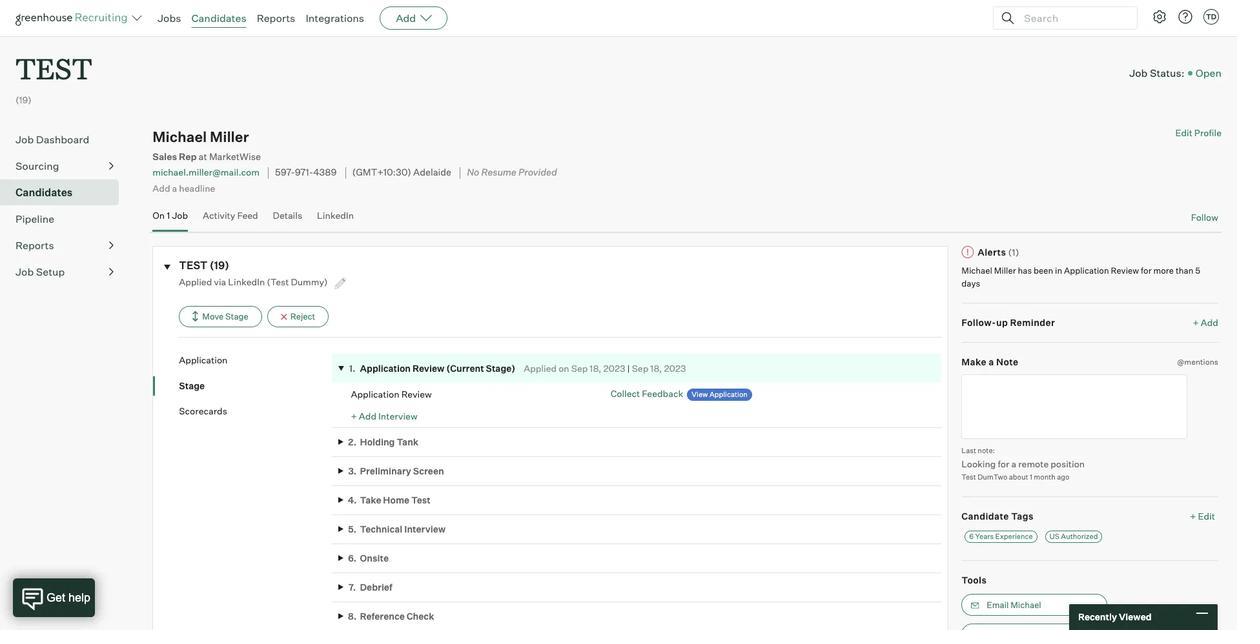 Task type: locate. For each thing, give the bounding box(es) containing it.
0 vertical spatial a
[[172, 183, 177, 194]]

0 horizontal spatial stage
[[179, 380, 205, 391]]

0 horizontal spatial for
[[998, 458, 1010, 469]]

1 horizontal spatial applied
[[524, 363, 557, 374]]

+ for + add interview
[[351, 411, 357, 422]]

1 vertical spatial (19)
[[210, 259, 229, 272]]

1 vertical spatial candidates
[[16, 186, 73, 199]]

job inside "link"
[[16, 266, 34, 279]]

applied left on
[[524, 363, 557, 374]]

job for job dashboard
[[16, 133, 34, 146]]

candidates down the sourcing
[[16, 186, 73, 199]]

greenhouse recruiting image
[[16, 10, 132, 26]]

linkedin link
[[317, 210, 354, 229]]

a for make
[[989, 356, 995, 367]]

test down on 1 job link
[[179, 259, 208, 272]]

holding
[[360, 437, 395, 448]]

971-
[[295, 167, 313, 179]]

miller inside michael miller has been in application review for more than 5 days
[[995, 266, 1017, 276]]

provided
[[519, 167, 557, 179]]

reports down pipeline
[[16, 239, 54, 252]]

0 horizontal spatial reports
[[16, 239, 54, 252]]

1 horizontal spatial for
[[1142, 266, 1152, 276]]

candidate
[[962, 511, 1010, 522]]

technical
[[360, 524, 403, 535]]

test
[[962, 473, 977, 482], [412, 495, 431, 506]]

0 vertical spatial reports link
[[257, 12, 295, 25]]

linkedin right via
[[228, 277, 265, 288]]

activity feed
[[203, 210, 258, 221]]

us authorized link
[[1046, 531, 1103, 543]]

test right home at left
[[412, 495, 431, 506]]

1 vertical spatial test
[[179, 259, 208, 272]]

1 horizontal spatial test
[[962, 473, 977, 482]]

0 horizontal spatial edit
[[1176, 127, 1193, 138]]

+ inside the + edit link
[[1191, 511, 1197, 522]]

0 horizontal spatial a
[[172, 183, 177, 194]]

6
[[970, 532, 974, 541]]

1 sep from the left
[[572, 363, 588, 374]]

stage up scorecards
[[179, 380, 205, 391]]

a up about
[[1012, 458, 1017, 469]]

on 1 job
[[153, 210, 188, 221]]

no
[[467, 167, 480, 179]]

0 vertical spatial review
[[1111, 266, 1140, 276]]

0 horizontal spatial linkedin
[[228, 277, 265, 288]]

2 vertical spatial a
[[1012, 458, 1017, 469]]

status:
[[1150, 66, 1185, 79]]

sourcing
[[16, 160, 59, 173]]

open
[[1196, 66, 1222, 79]]

2 horizontal spatial michael
[[1011, 600, 1042, 611]]

1 vertical spatial reports
[[16, 239, 54, 252]]

0 horizontal spatial miller
[[210, 128, 249, 145]]

years
[[976, 532, 994, 541]]

review left "(current"
[[413, 363, 445, 374]]

1 vertical spatial review
[[413, 363, 445, 374]]

check
[[407, 611, 434, 622]]

(19) down test 'link'
[[16, 94, 32, 105]]

a inside last note: looking for a remote position test dumtwo               about 1 month               ago
[[1012, 458, 1017, 469]]

8.
[[348, 611, 357, 622]]

scorecards
[[179, 406, 227, 417]]

authorized
[[1062, 532, 1098, 541]]

review down 1. application review (current stage)
[[402, 389, 432, 400]]

1 right about
[[1030, 473, 1033, 482]]

note
[[997, 356, 1019, 367]]

1 horizontal spatial candidates link
[[192, 12, 247, 25]]

sep right on
[[572, 363, 588, 374]]

for inside last note: looking for a remote position test dumtwo               about 1 month               ago
[[998, 458, 1010, 469]]

1 horizontal spatial stage
[[226, 311, 249, 322]]

(19) up via
[[210, 259, 229, 272]]

month
[[1034, 473, 1056, 482]]

0 horizontal spatial 18,
[[590, 363, 602, 374]]

1 vertical spatial interview
[[405, 524, 446, 535]]

miller left has
[[995, 266, 1017, 276]]

profile
[[1195, 127, 1222, 138]]

job
[[1130, 66, 1148, 79], [16, 133, 34, 146], [172, 210, 188, 221], [16, 266, 34, 279]]

miller inside michael miller sales rep at marketwise
[[210, 128, 249, 145]]

0 vertical spatial linkedin
[[317, 210, 354, 221]]

viewed
[[1119, 612, 1152, 623]]

move
[[202, 311, 224, 322]]

test down looking in the bottom right of the page
[[962, 473, 977, 482]]

0 vertical spatial test
[[962, 473, 977, 482]]

0 horizontal spatial test
[[412, 495, 431, 506]]

0 vertical spatial miller
[[210, 128, 249, 145]]

test
[[16, 49, 92, 87], [179, 259, 208, 272]]

18, right on
[[590, 363, 602, 374]]

test link
[[16, 36, 92, 90]]

1 horizontal spatial 2023
[[664, 363, 686, 374]]

applied for applied on  sep 18, 2023 | sep 18, 2023
[[524, 363, 557, 374]]

jobs
[[158, 12, 181, 25]]

2023 up the feedback
[[664, 363, 686, 374]]

candidates right jobs
[[192, 12, 247, 25]]

+ add link
[[1194, 317, 1219, 329]]

michael miller sales rep at marketwise
[[153, 128, 261, 163]]

1 horizontal spatial reports link
[[257, 12, 295, 25]]

0 vertical spatial applied
[[179, 277, 212, 288]]

597-
[[275, 167, 295, 179]]

job up the sourcing
[[16, 133, 34, 146]]

application right the in
[[1065, 266, 1110, 276]]

note:
[[978, 446, 995, 455]]

us
[[1050, 532, 1060, 541]]

0 vertical spatial +
[[1194, 317, 1200, 328]]

recently
[[1079, 612, 1118, 623]]

2 2023 from the left
[[664, 363, 686, 374]]

application inside view application link
[[710, 390, 748, 399]]

+ inside + add "link"
[[1194, 317, 1200, 328]]

1 horizontal spatial test
[[179, 259, 208, 272]]

miller up marketwise
[[210, 128, 249, 145]]

interview down home at left
[[405, 524, 446, 535]]

candidates
[[192, 12, 247, 25], [16, 186, 73, 199]]

add inside "link"
[[1201, 317, 1219, 328]]

0 vertical spatial reports
[[257, 12, 295, 25]]

a left headline
[[172, 183, 177, 194]]

0 horizontal spatial sep
[[572, 363, 588, 374]]

for up dumtwo
[[998, 458, 1010, 469]]

reports link up the "job setup" "link" at left top
[[16, 238, 114, 253]]

0 horizontal spatial reports link
[[16, 238, 114, 253]]

application link
[[179, 354, 332, 367]]

2 horizontal spatial a
[[1012, 458, 1017, 469]]

1 vertical spatial stage
[[179, 380, 205, 391]]

candidates link down sourcing link
[[16, 185, 114, 200]]

job for job status:
[[1130, 66, 1148, 79]]

stage right move
[[226, 311, 249, 322]]

0 horizontal spatial test
[[16, 49, 92, 87]]

interview for 5. technical interview
[[405, 524, 446, 535]]

on
[[559, 363, 570, 374]]

job left 'status:'
[[1130, 66, 1148, 79]]

activity feed link
[[203, 210, 258, 229]]

application review
[[351, 389, 432, 400]]

None text field
[[962, 375, 1188, 439]]

6. onsite
[[348, 553, 389, 564]]

michael inside michael miller sales rep at marketwise
[[153, 128, 207, 145]]

1.
[[349, 363, 356, 374]]

0 horizontal spatial (19)
[[16, 94, 32, 105]]

0 horizontal spatial 1
[[167, 210, 170, 221]]

1 horizontal spatial candidates
[[192, 12, 247, 25]]

sep right |
[[632, 363, 649, 374]]

2 18, from the left
[[651, 363, 662, 374]]

adelaide
[[413, 167, 452, 179]]

0 horizontal spatial michael
[[153, 128, 207, 145]]

interview down application review
[[379, 411, 418, 422]]

0 horizontal spatial applied
[[179, 277, 212, 288]]

1 vertical spatial +
[[351, 411, 357, 422]]

1 horizontal spatial sep
[[632, 363, 649, 374]]

1 vertical spatial a
[[989, 356, 995, 367]]

for left more
[[1142, 266, 1152, 276]]

michael inside michael miller has been in application review for more than 5 days
[[962, 266, 993, 276]]

resume
[[482, 167, 517, 179]]

1 vertical spatial 1
[[1030, 473, 1033, 482]]

interview
[[379, 411, 418, 422], [405, 524, 446, 535]]

1 horizontal spatial michael
[[962, 266, 993, 276]]

1 vertical spatial edit
[[1199, 511, 1216, 522]]

stage)
[[486, 363, 516, 374]]

application right view
[[710, 390, 748, 399]]

job dashboard link
[[16, 132, 114, 147]]

18, up the feedback
[[651, 363, 662, 374]]

michael up 'days'
[[962, 266, 993, 276]]

reports left integrations link
[[257, 12, 295, 25]]

1 vertical spatial candidates link
[[16, 185, 114, 200]]

linkedin
[[317, 210, 354, 221], [228, 277, 265, 288]]

0 vertical spatial for
[[1142, 266, 1152, 276]]

1 horizontal spatial 1
[[1030, 473, 1033, 482]]

1 horizontal spatial a
[[989, 356, 995, 367]]

add a headline
[[153, 183, 215, 194]]

us authorized
[[1050, 532, 1098, 541]]

last note: looking for a remote position test dumtwo               about 1 month               ago
[[962, 446, 1085, 482]]

view
[[692, 390, 708, 399]]

michael for michael miller has been in application review for more than 5 days
[[962, 266, 993, 276]]

rep
[[179, 151, 197, 163]]

a for add
[[172, 183, 177, 194]]

a left note
[[989, 356, 995, 367]]

details
[[273, 210, 302, 221]]

marketwise
[[209, 151, 261, 163]]

0 vertical spatial test
[[16, 49, 92, 87]]

reports
[[257, 12, 295, 25], [16, 239, 54, 252]]

review left more
[[1111, 266, 1140, 276]]

1 vertical spatial miller
[[995, 266, 1017, 276]]

add
[[396, 12, 416, 25], [153, 183, 170, 194], [1201, 317, 1219, 328], [359, 411, 377, 422]]

1 vertical spatial applied
[[524, 363, 557, 374]]

test for test (19)
[[179, 259, 208, 272]]

1 horizontal spatial 18,
[[651, 363, 662, 374]]

job setup link
[[16, 264, 114, 280]]

scorecards link
[[179, 405, 332, 418]]

pipeline
[[16, 213, 54, 226]]

miller for michael miller sales rep at marketwise
[[210, 128, 249, 145]]

1 horizontal spatial miller
[[995, 266, 1017, 276]]

7. debrief
[[349, 582, 393, 593]]

1 18, from the left
[[590, 363, 602, 374]]

1 horizontal spatial (19)
[[210, 259, 229, 272]]

michael miller has been in application review for more than 5 days
[[962, 266, 1201, 288]]

reports link
[[257, 12, 295, 25], [16, 238, 114, 253]]

edit profile
[[1176, 127, 1222, 138]]

+ add interview
[[351, 411, 418, 422]]

application down move
[[179, 355, 228, 366]]

michael up rep
[[153, 128, 207, 145]]

1 vertical spatial for
[[998, 458, 1010, 469]]

test down 'greenhouse recruiting' image
[[16, 49, 92, 87]]

candidate tags
[[962, 511, 1034, 522]]

2 vertical spatial review
[[402, 389, 432, 400]]

0 horizontal spatial 2023
[[604, 363, 626, 374]]

make
[[962, 356, 987, 367]]

(1)
[[1009, 247, 1020, 257]]

1 vertical spatial michael
[[962, 266, 993, 276]]

candidates link right jobs
[[192, 12, 247, 25]]

0 vertical spatial stage
[[226, 311, 249, 322]]

candidates link
[[192, 12, 247, 25], [16, 185, 114, 200]]

michael right the email
[[1011, 600, 1042, 611]]

0 vertical spatial michael
[[153, 128, 207, 145]]

1 right the on
[[167, 210, 170, 221]]

for
[[1142, 266, 1152, 276], [998, 458, 1010, 469]]

2023 left |
[[604, 363, 626, 374]]

2 vertical spatial +
[[1191, 511, 1197, 522]]

+ for + edit
[[1191, 511, 1197, 522]]

tank
[[397, 437, 419, 448]]

miller
[[210, 128, 249, 145], [995, 266, 1017, 276]]

0 vertical spatial interview
[[379, 411, 418, 422]]

reports link left integrations link
[[257, 12, 295, 25]]

1 vertical spatial linkedin
[[228, 277, 265, 288]]

2 vertical spatial michael
[[1011, 600, 1042, 611]]

linkedin down 4389
[[317, 210, 354, 221]]

0 vertical spatial candidates link
[[192, 12, 247, 25]]

applied down test (19)
[[179, 277, 212, 288]]

job left setup
[[16, 266, 34, 279]]

sep
[[572, 363, 588, 374], [632, 363, 649, 374]]



Task type: vqa. For each thing, say whether or not it's contained in the screenshot.
Engineering to the bottom
no



Task type: describe. For each thing, give the bounding box(es) containing it.
details link
[[273, 210, 302, 229]]

1 vertical spatial reports link
[[16, 238, 114, 253]]

1 inside last note: looking for a remote position test dumtwo               about 1 month               ago
[[1030, 473, 1033, 482]]

follow link
[[1192, 211, 1219, 224]]

sales
[[153, 151, 177, 163]]

job status:
[[1130, 66, 1185, 79]]

interview for + add interview
[[379, 411, 418, 422]]

home
[[383, 495, 410, 506]]

follow-up reminder
[[962, 317, 1056, 328]]

make a note
[[962, 356, 1019, 367]]

@mentions link
[[1178, 356, 1219, 368]]

4.
[[348, 495, 357, 506]]

application inside application link
[[179, 355, 228, 366]]

stage inside move stage button
[[226, 311, 249, 322]]

collect feedback
[[611, 388, 684, 399]]

1 horizontal spatial reports
[[257, 12, 295, 25]]

setup
[[36, 266, 65, 279]]

email michael button
[[962, 594, 1108, 616]]

in
[[1056, 266, 1063, 276]]

move stage
[[202, 311, 249, 322]]

at
[[199, 151, 207, 163]]

dummy)
[[291, 277, 328, 288]]

1 vertical spatial test
[[412, 495, 431, 506]]

add inside popup button
[[396, 12, 416, 25]]

tools
[[962, 575, 987, 586]]

6 years experience link
[[965, 531, 1038, 543]]

reject button
[[267, 306, 329, 328]]

8. reference check
[[348, 611, 434, 622]]

on 1 job link
[[153, 210, 188, 229]]

5
[[1196, 266, 1201, 276]]

+ add
[[1194, 317, 1219, 328]]

more
[[1154, 266, 1175, 276]]

miller for michael miller has been in application review for more than 5 days
[[995, 266, 1017, 276]]

1 2023 from the left
[[604, 363, 626, 374]]

stage link
[[179, 380, 332, 392]]

4389
[[313, 167, 337, 179]]

job dashboard
[[16, 133, 89, 146]]

reminder
[[1011, 317, 1056, 328]]

Search text field
[[1021, 9, 1126, 27]]

for inside michael miller has been in application review for more than 5 days
[[1142, 266, 1152, 276]]

has
[[1018, 266, 1032, 276]]

(current
[[447, 363, 484, 374]]

test for test
[[16, 49, 92, 87]]

configure image
[[1152, 9, 1168, 25]]

1. application review (current stage)
[[349, 363, 516, 374]]

activity
[[203, 210, 235, 221]]

last
[[962, 446, 977, 455]]

no resume provided
[[467, 167, 557, 179]]

td button
[[1202, 6, 1222, 27]]

job for job setup
[[16, 266, 34, 279]]

collect
[[611, 388, 640, 399]]

0 horizontal spatial candidates link
[[16, 185, 114, 200]]

0 vertical spatial (19)
[[16, 94, 32, 105]]

1 horizontal spatial edit
[[1199, 511, 1216, 522]]

michael for michael miller sales rep at marketwise
[[153, 128, 207, 145]]

email
[[987, 600, 1009, 611]]

view application link
[[688, 389, 753, 401]]

looking
[[962, 458, 996, 469]]

6 years experience
[[970, 532, 1033, 541]]

feedback
[[642, 388, 684, 399]]

application up "+ add interview"
[[351, 389, 400, 400]]

6.
[[348, 553, 357, 564]]

onsite
[[360, 553, 389, 564]]

|
[[628, 363, 630, 374]]

job right the on
[[172, 210, 188, 221]]

+ add interview link
[[351, 411, 418, 422]]

0 vertical spatial 1
[[167, 210, 170, 221]]

1 horizontal spatial linkedin
[[317, 210, 354, 221]]

4. take home test
[[348, 495, 431, 506]]

dashboard
[[36, 133, 89, 146]]

(gmt+10:30)
[[352, 167, 411, 179]]

about
[[1010, 473, 1029, 482]]

michael.miller@mail.com link
[[153, 167, 260, 178]]

michael.miller@mail.com
[[153, 167, 260, 178]]

0 horizontal spatial candidates
[[16, 186, 73, 199]]

feed
[[237, 210, 258, 221]]

michael inside button
[[1011, 600, 1042, 611]]

applied via linkedin (test dummy)
[[179, 277, 330, 288]]

position
[[1051, 458, 1085, 469]]

5. technical interview
[[348, 524, 446, 535]]

3. preliminary screen
[[348, 466, 444, 477]]

0 vertical spatial candidates
[[192, 12, 247, 25]]

alerts (1)
[[978, 247, 1020, 257]]

on
[[153, 210, 165, 221]]

review inside michael miller has been in application review for more than 5 days
[[1111, 266, 1140, 276]]

7.
[[349, 582, 356, 593]]

application up application review
[[360, 363, 411, 374]]

application inside michael miller has been in application review for more than 5 days
[[1065, 266, 1110, 276]]

integrations
[[306, 12, 364, 25]]

recently viewed
[[1079, 612, 1152, 623]]

2 sep from the left
[[632, 363, 649, 374]]

debrief
[[360, 582, 393, 593]]

stage inside stage link
[[179, 380, 205, 391]]

applied for applied via linkedin (test dummy)
[[179, 277, 212, 288]]

td button
[[1204, 9, 1220, 25]]

td
[[1207, 12, 1217, 21]]

+ for + add
[[1194, 317, 1200, 328]]

experience
[[996, 532, 1033, 541]]

(test
[[267, 277, 289, 288]]

5.
[[348, 524, 357, 535]]

screen
[[413, 466, 444, 477]]

integrations link
[[306, 12, 364, 25]]

+ edit
[[1191, 511, 1216, 522]]

reject
[[291, 311, 315, 322]]

@mentions
[[1178, 357, 1219, 367]]

test inside last note: looking for a remote position test dumtwo               about 1 month               ago
[[962, 473, 977, 482]]

take
[[360, 495, 381, 506]]

0 vertical spatial edit
[[1176, 127, 1193, 138]]

move stage button
[[179, 306, 262, 328]]



